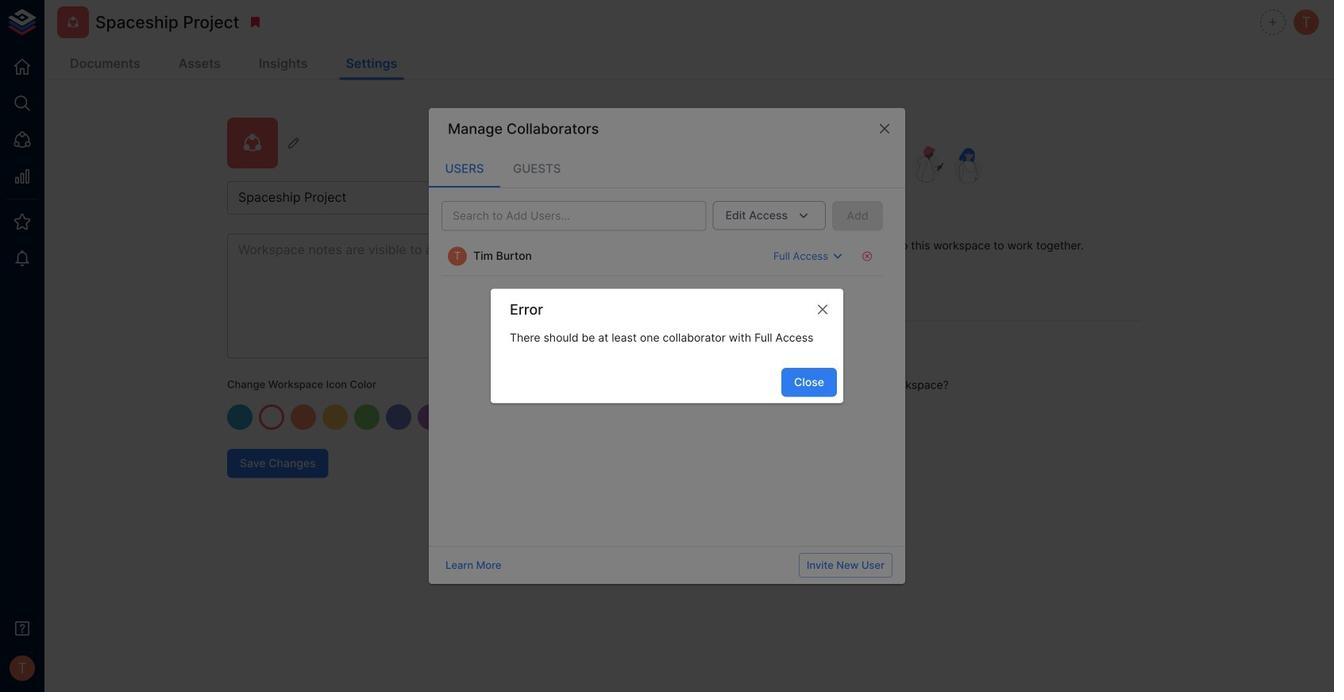 Task type: locate. For each thing, give the bounding box(es) containing it.
dialog
[[429, 108, 906, 584], [491, 289, 844, 403]]

tab list
[[429, 149, 906, 188]]



Task type: vqa. For each thing, say whether or not it's contained in the screenshot.
TB Button
no



Task type: describe. For each thing, give the bounding box(es) containing it.
Workspace Name text field
[[227, 181, 668, 215]]

remove bookmark image
[[248, 15, 263, 29]]

Workspace notes are visible to all members and guests. text field
[[227, 234, 668, 358]]



